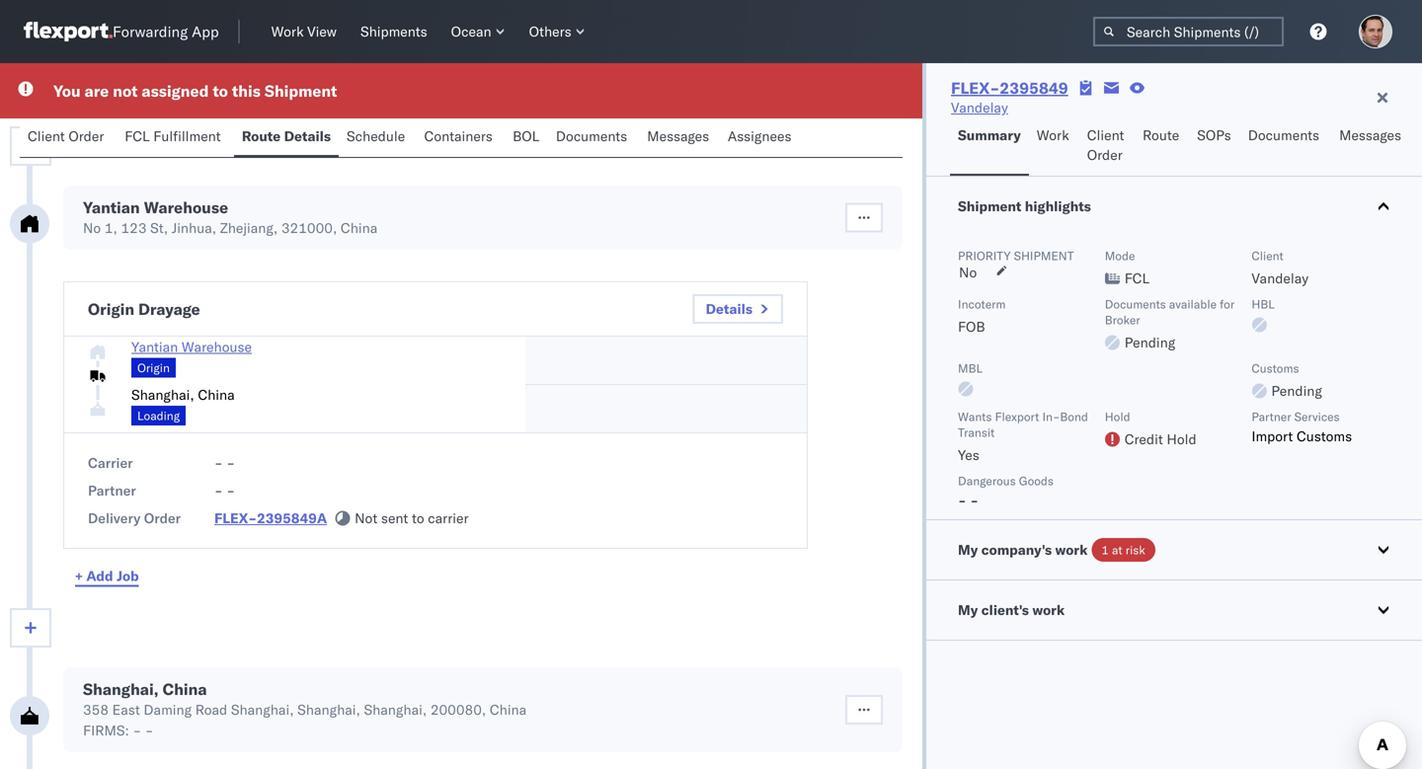 Task type: locate. For each thing, give the bounding box(es) containing it.
east
[[112, 701, 140, 719]]

1 horizontal spatial no
[[959, 264, 977, 281]]

customs
[[1252, 361, 1300, 376], [1297, 428, 1353, 445]]

route for route details
[[242, 127, 281, 145]]

1 vertical spatial details
[[706, 300, 753, 318]]

client order button up highlights
[[1080, 118, 1135, 176]]

services
[[1295, 410, 1340, 424]]

partner for partner
[[88, 482, 136, 499]]

route button
[[1135, 118, 1190, 176]]

no down priority
[[959, 264, 977, 281]]

0 horizontal spatial no
[[83, 219, 101, 237]]

warehouse
[[144, 198, 228, 217], [182, 338, 252, 356]]

risk
[[1126, 543, 1146, 558]]

321000,
[[281, 219, 337, 237]]

daming
[[144, 701, 192, 719]]

order down are
[[69, 127, 104, 145]]

warehouse down drayage
[[182, 338, 252, 356]]

shipment up route details
[[265, 81, 337, 101]]

yantian up 1,
[[83, 198, 140, 217]]

documents available for broker
[[1105, 297, 1235, 328]]

1 horizontal spatial hold
[[1167, 431, 1197, 448]]

work right client's
[[1033, 602, 1065, 619]]

hold right credit in the bottom of the page
[[1167, 431, 1197, 448]]

yantian inside yantian warehouse origin
[[131, 338, 178, 356]]

hold up credit in the bottom of the page
[[1105, 410, 1131, 424]]

partner down the carrier
[[88, 482, 136, 499]]

0 horizontal spatial details
[[284, 127, 331, 145]]

shipment highlights button
[[927, 177, 1423, 236]]

route
[[1143, 126, 1180, 144], [242, 127, 281, 145]]

1 horizontal spatial origin
[[137, 361, 170, 375]]

1 horizontal spatial client
[[1087, 126, 1125, 144]]

vandelay up hbl
[[1252, 270, 1309, 287]]

flex-2395849a
[[214, 510, 327, 527]]

0 horizontal spatial client order button
[[20, 119, 117, 157]]

client order right work "button"
[[1087, 126, 1125, 164]]

yantian down origin drayage
[[131, 338, 178, 356]]

shipment inside button
[[958, 198, 1022, 215]]

2 horizontal spatial client
[[1252, 248, 1284, 263]]

1 horizontal spatial to
[[412, 510, 424, 527]]

incoterm
[[958, 297, 1006, 312]]

pending down broker
[[1125, 334, 1176, 351]]

not
[[113, 81, 138, 101]]

1 vertical spatial work
[[1033, 602, 1065, 619]]

china inside yantian warehouse no 1, 123 st, jinhua, zhejiang, 321000, china
[[341, 219, 378, 237]]

flex-2395849a button
[[214, 510, 327, 527]]

client down you
[[28, 127, 65, 145]]

1 vertical spatial vandelay
[[1252, 270, 1309, 287]]

st,
[[150, 219, 168, 237]]

hold
[[1105, 410, 1131, 424], [1167, 431, 1197, 448]]

1 vertical spatial pending
[[1272, 382, 1323, 400]]

0 vertical spatial hold
[[1105, 410, 1131, 424]]

documents right the sops
[[1249, 126, 1320, 144]]

warehouse inside yantian warehouse origin
[[182, 338, 252, 356]]

view
[[307, 23, 337, 40]]

shipments
[[361, 23, 427, 40]]

origin drayage
[[88, 299, 200, 319]]

1 vertical spatial origin
[[137, 361, 170, 375]]

fob
[[958, 318, 986, 335]]

1 vertical spatial shipment
[[958, 198, 1022, 215]]

transit
[[958, 425, 995, 440]]

work inside button
[[1033, 602, 1065, 619]]

customs up services
[[1252, 361, 1300, 376]]

fcl down 'mode'
[[1125, 270, 1150, 287]]

order right work "button"
[[1087, 146, 1123, 164]]

client for the leftmost client order button
[[28, 127, 65, 145]]

my inside button
[[958, 602, 978, 619]]

0 vertical spatial flex-
[[951, 78, 1000, 98]]

1 vertical spatial - -
[[214, 482, 235, 499]]

0 horizontal spatial shipment
[[265, 81, 337, 101]]

- - up flex-2395849a
[[214, 482, 235, 499]]

china right 321000,
[[341, 219, 378, 237]]

client vandelay incoterm fob
[[958, 248, 1309, 335]]

0 vertical spatial yantian
[[83, 198, 140, 217]]

0 vertical spatial partner
[[1252, 410, 1292, 424]]

documents button right the sops
[[1241, 118, 1332, 176]]

documents inside documents available for broker
[[1105, 297, 1166, 312]]

client up hbl
[[1252, 248, 1284, 263]]

china up daming
[[163, 680, 207, 699]]

origin inside yantian warehouse origin
[[137, 361, 170, 375]]

2 horizontal spatial documents
[[1249, 126, 1320, 144]]

messages
[[1340, 126, 1402, 144], [647, 127, 710, 145]]

2 my from the top
[[958, 602, 978, 619]]

-
[[214, 454, 223, 472], [227, 454, 235, 472], [214, 482, 223, 499], [227, 482, 235, 499], [958, 492, 967, 509], [971, 492, 979, 509], [133, 722, 141, 739], [145, 722, 154, 739]]

1 horizontal spatial flex-
[[951, 78, 1000, 98]]

summary
[[958, 126, 1021, 144]]

partner
[[1252, 410, 1292, 424], [88, 482, 136, 499]]

1 horizontal spatial documents
[[1105, 297, 1166, 312]]

- - for partner
[[214, 482, 235, 499]]

fcl inside fcl fulfillment button
[[125, 127, 150, 145]]

0 horizontal spatial origin
[[88, 299, 134, 319]]

shipment up priority
[[958, 198, 1022, 215]]

2 horizontal spatial order
[[1087, 146, 1123, 164]]

1 vertical spatial to
[[412, 510, 424, 527]]

0 horizontal spatial messages button
[[639, 119, 720, 157]]

yantian
[[83, 198, 140, 217], [131, 338, 178, 356]]

1 vertical spatial fcl
[[1125, 270, 1150, 287]]

shanghai, inside "shanghai, china loading"
[[131, 386, 194, 404]]

bol
[[513, 127, 540, 145]]

warehouse inside yantian warehouse no 1, 123 st, jinhua, zhejiang, 321000, china
[[144, 198, 228, 217]]

1 vertical spatial hold
[[1167, 431, 1197, 448]]

details
[[284, 127, 331, 145], [706, 300, 753, 318]]

in-
[[1043, 410, 1060, 424]]

0 vertical spatial my
[[958, 541, 978, 559]]

yantian inside yantian warehouse no 1, 123 st, jinhua, zhejiang, 321000, china
[[83, 198, 140, 217]]

2 vertical spatial order
[[144, 510, 181, 527]]

1 vertical spatial no
[[959, 264, 977, 281]]

2 - - from the top
[[214, 482, 235, 499]]

0 horizontal spatial documents button
[[548, 119, 639, 157]]

messages button
[[1332, 118, 1413, 176], [639, 119, 720, 157]]

documents right bol button
[[556, 127, 628, 145]]

1 horizontal spatial details
[[706, 300, 753, 318]]

documents button right bol
[[548, 119, 639, 157]]

1 horizontal spatial messages button
[[1332, 118, 1413, 176]]

1,
[[105, 219, 117, 237]]

1 vertical spatial yantian
[[131, 338, 178, 356]]

work view link
[[263, 19, 345, 44]]

0 horizontal spatial client order
[[28, 127, 104, 145]]

2395849
[[1000, 78, 1069, 98]]

0 vertical spatial no
[[83, 219, 101, 237]]

work down 2395849 on the top right of page
[[1037, 126, 1070, 144]]

pending up services
[[1272, 382, 1323, 400]]

1 horizontal spatial work
[[1037, 126, 1070, 144]]

0 vertical spatial fcl
[[125, 127, 150, 145]]

1 horizontal spatial shipment
[[958, 198, 1022, 215]]

0 vertical spatial details
[[284, 127, 331, 145]]

my for my company's work
[[958, 541, 978, 559]]

work for my company's work
[[1056, 541, 1088, 559]]

+
[[75, 568, 83, 585]]

sent
[[381, 510, 408, 527]]

my
[[958, 541, 978, 559], [958, 602, 978, 619]]

customs down services
[[1297, 428, 1353, 445]]

flexport
[[995, 410, 1040, 424]]

origin left drayage
[[88, 299, 134, 319]]

flex- for 2395849a
[[214, 510, 257, 527]]

1 vertical spatial warehouse
[[182, 338, 252, 356]]

1 vertical spatial flex-
[[214, 510, 257, 527]]

fcl down "not"
[[125, 127, 150, 145]]

origin down yantian warehouse link
[[137, 361, 170, 375]]

1 horizontal spatial partner
[[1252, 410, 1292, 424]]

shanghai, china loading
[[131, 386, 235, 423]]

firms:
[[83, 722, 129, 739]]

order right delivery
[[144, 510, 181, 527]]

documents for leftmost documents button
[[556, 127, 628, 145]]

my company's work
[[958, 541, 1088, 559]]

0 vertical spatial vandelay
[[951, 99, 1009, 116]]

0 vertical spatial work
[[271, 23, 304, 40]]

credit
[[1125, 431, 1164, 448]]

client order button
[[1080, 118, 1135, 176], [20, 119, 117, 157]]

1 vertical spatial order
[[1087, 146, 1123, 164]]

- -
[[214, 454, 235, 472], [214, 482, 235, 499]]

client order button down you
[[20, 119, 117, 157]]

work inside "button"
[[1037, 126, 1070, 144]]

shipment
[[1014, 248, 1074, 263]]

1 horizontal spatial fcl
[[1125, 270, 1150, 287]]

my left company's
[[958, 541, 978, 559]]

order
[[69, 127, 104, 145], [1087, 146, 1123, 164], [144, 510, 181, 527]]

my client's work button
[[927, 581, 1423, 640]]

- - for carrier
[[214, 454, 235, 472]]

0 vertical spatial - -
[[214, 454, 235, 472]]

partner inside partner services import customs
[[1252, 410, 1292, 424]]

client order down you
[[28, 127, 104, 145]]

0 horizontal spatial documents
[[556, 127, 628, 145]]

0 horizontal spatial fcl
[[125, 127, 150, 145]]

my for my client's work
[[958, 602, 978, 619]]

work for work view
[[271, 23, 304, 40]]

0 vertical spatial warehouse
[[144, 198, 228, 217]]

work button
[[1029, 118, 1080, 176]]

work left the "1"
[[1056, 541, 1088, 559]]

no
[[83, 219, 101, 237], [959, 264, 977, 281]]

route down the this
[[242, 127, 281, 145]]

vandelay up summary at the right top of the page
[[951, 99, 1009, 116]]

0 horizontal spatial route
[[242, 127, 281, 145]]

0 horizontal spatial partner
[[88, 482, 136, 499]]

yantian for yantian warehouse no 1, 123 st, jinhua, zhejiang, 321000, china
[[83, 198, 140, 217]]

1 my from the top
[[958, 541, 978, 559]]

work inside 'link'
[[271, 23, 304, 40]]

no left 1,
[[83, 219, 101, 237]]

0 vertical spatial to
[[213, 81, 228, 101]]

- - down "shanghai, china loading"
[[214, 454, 235, 472]]

my left client's
[[958, 602, 978, 619]]

1 vertical spatial work
[[1037, 126, 1070, 144]]

1 vertical spatial partner
[[88, 482, 136, 499]]

fulfillment
[[153, 127, 221, 145]]

1 horizontal spatial pending
[[1272, 382, 1323, 400]]

1 horizontal spatial client order
[[1087, 126, 1125, 164]]

0 vertical spatial pending
[[1125, 334, 1176, 351]]

client right work "button"
[[1087, 126, 1125, 144]]

1 horizontal spatial vandelay
[[1252, 270, 1309, 287]]

documents up broker
[[1105, 297, 1166, 312]]

route details
[[242, 127, 331, 145]]

1 vertical spatial my
[[958, 602, 978, 619]]

work
[[1056, 541, 1088, 559], [1033, 602, 1065, 619]]

0 horizontal spatial client
[[28, 127, 65, 145]]

yantian warehouse origin
[[131, 338, 252, 375]]

warehouse up 'jinhua,'
[[144, 198, 228, 217]]

china inside "shanghai, china loading"
[[198, 386, 235, 404]]

0 vertical spatial order
[[69, 127, 104, 145]]

to right the sent
[[412, 510, 424, 527]]

road
[[195, 701, 227, 719]]

assigned
[[142, 81, 209, 101]]

0 horizontal spatial order
[[69, 127, 104, 145]]

0 horizontal spatial to
[[213, 81, 228, 101]]

work left view
[[271, 23, 304, 40]]

to left the this
[[213, 81, 228, 101]]

documents for documents available for broker
[[1105, 297, 1166, 312]]

0 horizontal spatial flex-
[[214, 510, 257, 527]]

pending
[[1125, 334, 1176, 351], [1272, 382, 1323, 400]]

client
[[1087, 126, 1125, 144], [28, 127, 65, 145], [1252, 248, 1284, 263]]

1 - - from the top
[[214, 454, 235, 472]]

Search Shipments (/) text field
[[1094, 17, 1284, 46]]

route left the sops
[[1143, 126, 1180, 144]]

dangerous goods - -
[[958, 474, 1054, 509]]

china down yantian warehouse origin at the left top of the page
[[198, 386, 235, 404]]

partner up import
[[1252, 410, 1292, 424]]

0 vertical spatial work
[[1056, 541, 1088, 559]]

mbl
[[958, 361, 983, 376]]

0 vertical spatial origin
[[88, 299, 134, 319]]

vandelay
[[951, 99, 1009, 116], [1252, 270, 1309, 287]]

1 vertical spatial customs
[[1297, 428, 1353, 445]]

yes
[[958, 447, 980, 464]]

0 horizontal spatial pending
[[1125, 334, 1176, 351]]

work for work
[[1037, 126, 1070, 144]]

0 horizontal spatial work
[[271, 23, 304, 40]]

1 horizontal spatial route
[[1143, 126, 1180, 144]]



Task type: vqa. For each thing, say whether or not it's contained in the screenshot.
Route
yes



Task type: describe. For each thing, give the bounding box(es) containing it.
client for the rightmost client order button
[[1087, 126, 1125, 144]]

0 horizontal spatial messages
[[647, 127, 710, 145]]

bol button
[[505, 119, 548, 157]]

client's
[[982, 602, 1029, 619]]

forwarding app link
[[24, 22, 219, 41]]

fcl for fcl fulfillment
[[125, 127, 150, 145]]

flexport. image
[[24, 22, 113, 41]]

schedule button
[[339, 119, 416, 157]]

import
[[1252, 428, 1294, 445]]

are
[[85, 81, 109, 101]]

for
[[1220, 297, 1235, 312]]

pending for customs
[[1272, 382, 1323, 400]]

customs inside partner services import customs
[[1297, 428, 1353, 445]]

+ add job button
[[63, 557, 151, 597]]

123
[[121, 219, 147, 237]]

hbl
[[1252, 297, 1275, 312]]

partner for partner services import customs
[[1252, 410, 1292, 424]]

you are not assigned to this shipment
[[53, 81, 337, 101]]

job
[[117, 568, 139, 585]]

warehouse for yantian warehouse origin
[[182, 338, 252, 356]]

jinhua,
[[172, 219, 216, 237]]

broker
[[1105, 313, 1141, 328]]

fcl fulfillment button
[[117, 119, 234, 157]]

containers button
[[416, 119, 505, 157]]

not sent to carrier
[[355, 510, 469, 527]]

yantian for yantian warehouse origin
[[131, 338, 178, 356]]

mode
[[1105, 248, 1136, 263]]

1 horizontal spatial documents button
[[1241, 118, 1332, 176]]

available
[[1170, 297, 1217, 312]]

shanghai, china 358 east daming road shanghai, shanghai, shanghai, 200080, china firms: - -
[[83, 680, 527, 739]]

client inside client vandelay incoterm fob
[[1252, 248, 1284, 263]]

carrier
[[428, 510, 469, 527]]

documents for documents button to the right
[[1249, 126, 1320, 144]]

fcl fulfillment
[[125, 127, 221, 145]]

forwarding app
[[113, 22, 219, 41]]

containers
[[424, 127, 493, 145]]

route details button
[[234, 119, 339, 157]]

company's
[[982, 541, 1052, 559]]

yantian warehouse no 1, 123 st, jinhua, zhejiang, 321000, china
[[83, 198, 378, 237]]

wants flexport in-bond transit yes
[[958, 410, 1089, 464]]

+ add job
[[75, 568, 139, 585]]

ocean button
[[443, 19, 513, 44]]

assignees button
[[720, 119, 803, 157]]

bond
[[1060, 410, 1089, 424]]

dangerous
[[958, 474, 1016, 489]]

add
[[86, 568, 113, 585]]

delivery
[[88, 510, 141, 527]]

work for my client's work
[[1033, 602, 1065, 619]]

drayage
[[138, 299, 200, 319]]

forwarding
[[113, 22, 188, 41]]

flex-2395849 link
[[951, 78, 1069, 98]]

0 horizontal spatial vandelay
[[951, 99, 1009, 116]]

not
[[355, 510, 378, 527]]

partner services import customs
[[1252, 410, 1353, 445]]

vandelay inside client vandelay incoterm fob
[[1252, 270, 1309, 287]]

sops button
[[1190, 118, 1241, 176]]

warehouse for yantian warehouse no 1, 123 st, jinhua, zhejiang, 321000, china
[[144, 198, 228, 217]]

credit hold
[[1125, 431, 1197, 448]]

1
[[1102, 543, 1109, 558]]

work view
[[271, 23, 337, 40]]

sops
[[1198, 126, 1232, 144]]

carrier
[[88, 454, 133, 472]]

2395849a
[[257, 510, 327, 527]]

vandelay link
[[951, 98, 1009, 118]]

shipments link
[[353, 19, 435, 44]]

others
[[529, 23, 572, 40]]

priority shipment
[[958, 248, 1074, 263]]

highlights
[[1025, 198, 1092, 215]]

flex-2395849
[[951, 78, 1069, 98]]

flex- for 2395849
[[951, 78, 1000, 98]]

order inside client order
[[1087, 146, 1123, 164]]

1 horizontal spatial client order button
[[1080, 118, 1135, 176]]

you
[[53, 81, 81, 101]]

fcl for fcl
[[1125, 270, 1150, 287]]

china right 200080,
[[490, 701, 527, 719]]

yantian warehouse link
[[131, 338, 252, 356]]

summary button
[[950, 118, 1029, 176]]

200080,
[[431, 701, 486, 719]]

zhejiang,
[[220, 219, 278, 237]]

at
[[1112, 543, 1123, 558]]

app
[[192, 22, 219, 41]]

route for route
[[1143, 126, 1180, 144]]

0 vertical spatial customs
[[1252, 361, 1300, 376]]

0 horizontal spatial hold
[[1105, 410, 1131, 424]]

1 horizontal spatial messages
[[1340, 126, 1402, 144]]

schedule
[[347, 127, 405, 145]]

no inside yantian warehouse no 1, 123 st, jinhua, zhejiang, 321000, china
[[83, 219, 101, 237]]

delivery order
[[88, 510, 181, 527]]

others button
[[521, 19, 593, 44]]

assignees
[[728, 127, 792, 145]]

my client's work
[[958, 602, 1065, 619]]

this
[[232, 81, 261, 101]]

pending for documents available for broker
[[1125, 334, 1176, 351]]

goods
[[1019, 474, 1054, 489]]

358
[[83, 701, 109, 719]]

1 horizontal spatial order
[[144, 510, 181, 527]]

0 vertical spatial shipment
[[265, 81, 337, 101]]

loading
[[137, 409, 180, 423]]



